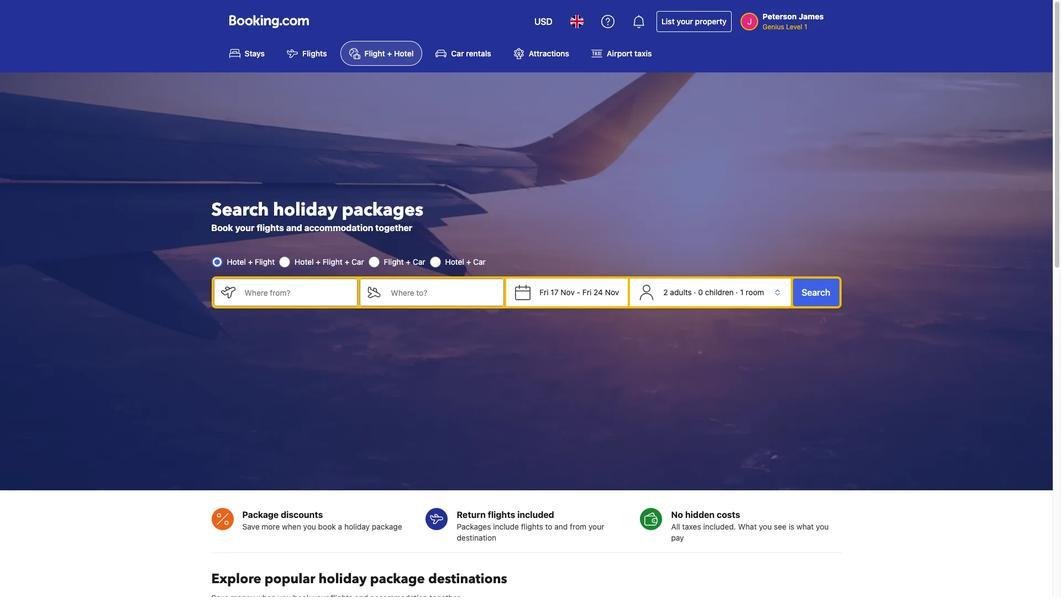 Task type: vqa. For each thing, say whether or not it's contained in the screenshot.
middle your
yes



Task type: describe. For each thing, give the bounding box(es) containing it.
return
[[457, 510, 486, 520]]

package inside package discounts save more when you book a holiday package
[[372, 522, 402, 532]]

2 · from the left
[[736, 288, 739, 297]]

car rentals link
[[427, 41, 500, 66]]

+ for flight + car
[[406, 257, 411, 267]]

search for search
[[802, 288, 831, 298]]

holiday inside search holiday packages book your flights and accommodation together
[[273, 198, 338, 222]]

hotel + flight + car
[[295, 257, 364, 267]]

peterson james genius level 1
[[763, 12, 824, 31]]

see
[[774, 522, 787, 532]]

from
[[570, 522, 587, 532]]

james
[[799, 12, 824, 21]]

-
[[577, 288, 581, 297]]

airport
[[607, 49, 633, 58]]

costs
[[717, 510, 741, 520]]

peterson
[[763, 12, 797, 21]]

fri 17 nov - fri 24 nov
[[540, 288, 620, 297]]

property
[[696, 17, 727, 26]]

holiday inside package discounts save more when you book a holiday package
[[345, 522, 370, 532]]

explore
[[212, 570, 261, 589]]

2 nov from the left
[[605, 288, 620, 297]]

stays
[[245, 49, 265, 58]]

no hidden costs all taxes included. what you see is what you pay
[[672, 510, 829, 543]]

3 you from the left
[[816, 522, 829, 532]]

and inside return flights included packages include flights to and from your destination
[[555, 522, 568, 532]]

stays link
[[220, 41, 274, 66]]

1 nov from the left
[[561, 288, 575, 297]]

flight + car
[[384, 257, 426, 267]]

book
[[318, 522, 336, 532]]

attractions
[[529, 49, 570, 58]]

your inside return flights included packages include flights to and from your destination
[[589, 522, 605, 532]]

package discounts save more when you book a holiday package
[[242, 510, 402, 532]]

+ for hotel + flight
[[248, 257, 253, 267]]

packages
[[457, 522, 491, 532]]

popular
[[265, 570, 315, 589]]

hotel for hotel + car
[[445, 257, 464, 267]]

flight + hotel link
[[340, 41, 423, 66]]

adults
[[670, 288, 692, 297]]

children
[[706, 288, 734, 297]]

17
[[551, 288, 559, 297]]

0 horizontal spatial 1
[[741, 288, 744, 297]]

return flights included packages include flights to and from your destination
[[457, 510, 605, 543]]

your inside search holiday packages book your flights and accommodation together
[[235, 223, 255, 233]]

more
[[262, 522, 280, 532]]

flights for holiday
[[257, 223, 284, 233]]

is
[[789, 522, 795, 532]]

package
[[242, 510, 279, 520]]

genius
[[763, 23, 785, 31]]

car rentals
[[451, 49, 491, 58]]

usd button
[[528, 8, 560, 35]]

discounts
[[281, 510, 323, 520]]

taxes
[[683, 522, 702, 532]]

a
[[338, 522, 342, 532]]

attractions link
[[505, 41, 578, 66]]

destination
[[457, 533, 497, 543]]

search for search holiday packages book your flights and accommodation together
[[212, 198, 269, 222]]



Task type: locate. For each thing, give the bounding box(es) containing it.
0 vertical spatial holiday
[[273, 198, 338, 222]]

0 horizontal spatial your
[[235, 223, 255, 233]]

pay
[[672, 533, 684, 543]]

no
[[672, 510, 684, 520]]

flights for flights
[[521, 522, 543, 532]]

list your property link
[[657, 11, 732, 32]]

2
[[664, 288, 668, 297]]

search button
[[793, 279, 840, 307]]

what
[[739, 522, 757, 532]]

0 horizontal spatial flights
[[257, 223, 284, 233]]

you down discounts
[[303, 522, 316, 532]]

included
[[518, 510, 555, 520]]

room
[[746, 288, 765, 297]]

hotel for hotel + flight
[[227, 257, 246, 267]]

book
[[212, 223, 233, 233]]

fri right -
[[583, 288, 592, 297]]

save
[[242, 522, 260, 532]]

Where from? field
[[236, 279, 358, 307]]

1 vertical spatial 1
[[741, 288, 744, 297]]

you inside package discounts save more when you book a holiday package
[[303, 522, 316, 532]]

rentals
[[466, 49, 491, 58]]

holiday right 'a' on the bottom of the page
[[345, 522, 370, 532]]

1 horizontal spatial 1
[[805, 23, 808, 31]]

1 horizontal spatial flights
[[488, 510, 516, 520]]

0
[[699, 288, 703, 297]]

search holiday packages book your flights and accommodation together
[[212, 198, 424, 233]]

2 fri from the left
[[583, 288, 592, 297]]

nov left -
[[561, 288, 575, 297]]

hotel for hotel + flight + car
[[295, 257, 314, 267]]

what
[[797, 522, 814, 532]]

1 you from the left
[[303, 522, 316, 532]]

0 vertical spatial 1
[[805, 23, 808, 31]]

1
[[805, 23, 808, 31], [741, 288, 744, 297]]

1 vertical spatial search
[[802, 288, 831, 298]]

0 vertical spatial flights
[[257, 223, 284, 233]]

1 · from the left
[[694, 288, 697, 297]]

flight + hotel
[[365, 49, 414, 58]]

1 horizontal spatial fri
[[583, 288, 592, 297]]

1 left room
[[741, 288, 744, 297]]

your inside list your property link
[[677, 17, 693, 26]]

1 horizontal spatial and
[[555, 522, 568, 532]]

explore popular holiday package destinations
[[212, 570, 508, 589]]

1 vertical spatial your
[[235, 223, 255, 233]]

+ for flight + hotel
[[387, 49, 392, 58]]

2 horizontal spatial flights
[[521, 522, 543, 532]]

1 horizontal spatial your
[[589, 522, 605, 532]]

0 vertical spatial your
[[677, 17, 693, 26]]

Where to? field
[[382, 279, 505, 307]]

packages
[[342, 198, 424, 222]]

+ for hotel + flight + car
[[316, 257, 321, 267]]

accommodation
[[304, 223, 374, 233]]

airport taxis
[[607, 49, 652, 58]]

search
[[212, 198, 269, 222], [802, 288, 831, 298]]

destinations
[[429, 570, 508, 589]]

1 vertical spatial package
[[370, 570, 425, 589]]

search inside button
[[802, 288, 831, 298]]

together
[[376, 223, 413, 233]]

airport taxis link
[[583, 41, 661, 66]]

list
[[662, 17, 675, 26]]

0 horizontal spatial search
[[212, 198, 269, 222]]

2 adults · 0 children · 1 room
[[664, 288, 765, 297]]

flight
[[365, 49, 385, 58], [255, 257, 275, 267], [323, 257, 343, 267], [384, 257, 404, 267]]

holiday
[[273, 198, 338, 222], [345, 522, 370, 532], [319, 570, 367, 589]]

booking.com online hotel reservations image
[[229, 15, 309, 28]]

flights up include
[[488, 510, 516, 520]]

hotel + car
[[445, 257, 486, 267]]

hotel + flight
[[227, 257, 275, 267]]

fri
[[540, 288, 549, 297], [583, 288, 592, 297]]

list your property
[[662, 17, 727, 26]]

hidden
[[686, 510, 715, 520]]

you
[[303, 522, 316, 532], [759, 522, 772, 532], [816, 522, 829, 532]]

1 horizontal spatial search
[[802, 288, 831, 298]]

and
[[286, 223, 302, 233], [555, 522, 568, 532]]

0 horizontal spatial you
[[303, 522, 316, 532]]

1 horizontal spatial you
[[759, 522, 772, 532]]

24
[[594, 288, 603, 297]]

0 vertical spatial search
[[212, 198, 269, 222]]

your right from
[[589, 522, 605, 532]]

and right to
[[555, 522, 568, 532]]

nov right 24
[[605, 288, 620, 297]]

taxis
[[635, 49, 652, 58]]

search inside search holiday packages book your flights and accommodation together
[[212, 198, 269, 222]]

flights
[[257, 223, 284, 233], [488, 510, 516, 520], [521, 522, 543, 532]]

· right children
[[736, 288, 739, 297]]

1 horizontal spatial nov
[[605, 288, 620, 297]]

holiday up accommodation
[[273, 198, 338, 222]]

nov
[[561, 288, 575, 297], [605, 288, 620, 297]]

flights
[[303, 49, 327, 58]]

level
[[787, 23, 803, 31]]

flights inside search holiday packages book your flights and accommodation together
[[257, 223, 284, 233]]

your right list
[[677, 17, 693, 26]]

you right what at right bottom
[[816, 522, 829, 532]]

include
[[493, 522, 519, 532]]

2 you from the left
[[759, 522, 772, 532]]

usd
[[535, 17, 553, 27]]

included.
[[704, 522, 736, 532]]

2 vertical spatial holiday
[[319, 570, 367, 589]]

to
[[546, 522, 553, 532]]

hotel
[[394, 49, 414, 58], [227, 257, 246, 267], [295, 257, 314, 267], [445, 257, 464, 267]]

when
[[282, 522, 301, 532]]

fri left 17
[[540, 288, 549, 297]]

you left see
[[759, 522, 772, 532]]

car
[[451, 49, 464, 58], [352, 257, 364, 267], [413, 257, 426, 267], [473, 257, 486, 267]]

flights up hotel + flight
[[257, 223, 284, 233]]

1 vertical spatial and
[[555, 522, 568, 532]]

0 horizontal spatial fri
[[540, 288, 549, 297]]

+ for hotel + car
[[467, 257, 471, 267]]

holiday down 'a' on the bottom of the page
[[319, 570, 367, 589]]

+
[[387, 49, 392, 58], [248, 257, 253, 267], [316, 257, 321, 267], [345, 257, 350, 267], [406, 257, 411, 267], [467, 257, 471, 267]]

all
[[672, 522, 681, 532]]

2 horizontal spatial you
[[816, 522, 829, 532]]

2 vertical spatial flights
[[521, 522, 543, 532]]

· left 0
[[694, 288, 697, 297]]

package
[[372, 522, 402, 532], [370, 570, 425, 589]]

0 horizontal spatial and
[[286, 223, 302, 233]]

0 horizontal spatial nov
[[561, 288, 575, 297]]

1 vertical spatial holiday
[[345, 522, 370, 532]]

flights link
[[278, 41, 336, 66]]

0 horizontal spatial ·
[[694, 288, 697, 297]]

·
[[694, 288, 697, 297], [736, 288, 739, 297]]

and inside search holiday packages book your flights and accommodation together
[[286, 223, 302, 233]]

1 fri from the left
[[540, 288, 549, 297]]

1 vertical spatial flights
[[488, 510, 516, 520]]

1 inside peterson james genius level 1
[[805, 23, 808, 31]]

0 vertical spatial package
[[372, 522, 402, 532]]

0 vertical spatial and
[[286, 223, 302, 233]]

your
[[677, 17, 693, 26], [235, 223, 255, 233], [589, 522, 605, 532]]

1 horizontal spatial ·
[[736, 288, 739, 297]]

1 right level
[[805, 23, 808, 31]]

2 horizontal spatial your
[[677, 17, 693, 26]]

your right 'book'
[[235, 223, 255, 233]]

flights down included
[[521, 522, 543, 532]]

and left accommodation
[[286, 223, 302, 233]]

2 vertical spatial your
[[589, 522, 605, 532]]



